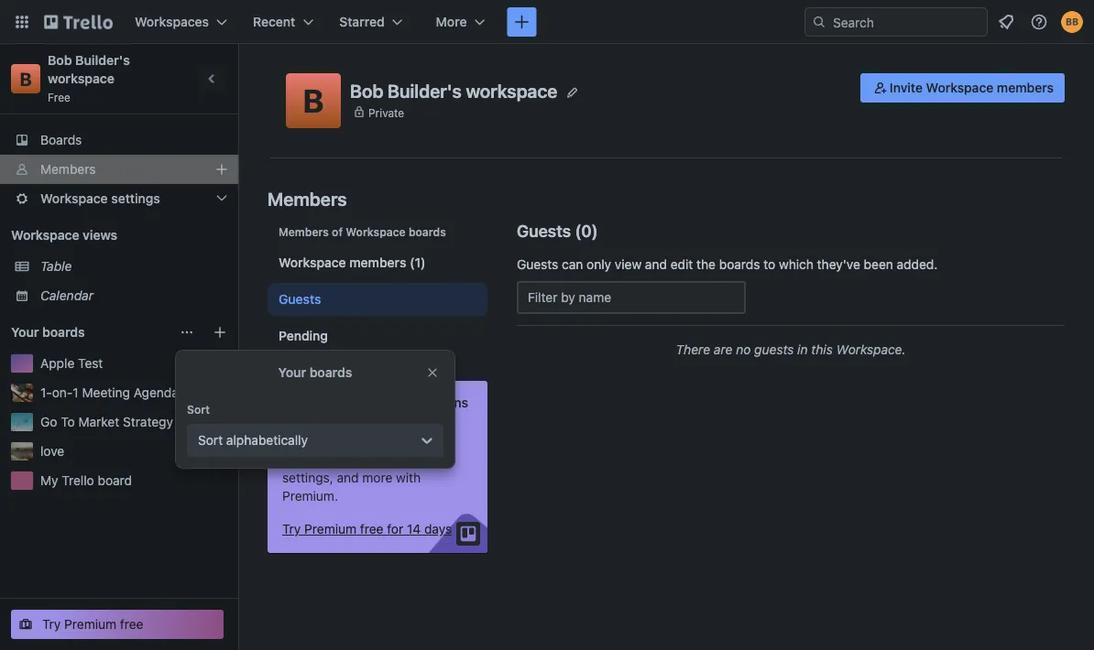 Task type: describe. For each thing, give the bounding box(es) containing it.
1 vertical spatial your
[[278, 365, 306, 380]]

starred
[[339, 14, 385, 29]]

go to market strategy template
[[40, 415, 231, 430]]

of
[[332, 225, 343, 238]]

search image
[[812, 15, 827, 29]]

workspace members
[[279, 255, 406, 270]]

create board or workspace image
[[513, 13, 531, 31]]

premium.
[[282, 489, 338, 504]]

market
[[78, 415, 119, 430]]

workspaces
[[135, 14, 209, 29]]

workspace for bob builder's workspace free
[[48, 71, 115, 86]]

are
[[714, 342, 733, 357]]

private
[[368, 106, 404, 119]]

my trello board
[[40, 473, 132, 488]]

b button
[[286, 73, 341, 128]]

guests for guests can only view and edit the boards to which they've been added.
[[517, 257, 558, 272]]

permissions
[[394, 395, 468, 411]]

can inside upgrade for more permissions controls decide who can send invitations, edit workspace settings, and more with premium.
[[355, 434, 377, 449]]

go
[[40, 415, 57, 430]]

my trello board link
[[40, 472, 227, 490]]

sm image
[[871, 79, 890, 97]]

workspace views
[[11, 228, 117, 243]]

(1)
[[410, 255, 426, 270]]

no
[[736, 342, 751, 357]]

controls
[[282, 410, 333, 425]]

bob builder's workspace link
[[48, 53, 133, 86]]

1 horizontal spatial can
[[562, 257, 583, 272]]

workspace navigation collapse icon image
[[200, 66, 225, 92]]

on-
[[52, 385, 73, 401]]

view
[[615, 257, 642, 272]]

1 vertical spatial members
[[349, 255, 406, 270]]

0 notifications image
[[995, 11, 1017, 33]]

been
[[864, 257, 893, 272]]

who
[[327, 434, 352, 449]]

only
[[587, 257, 611, 272]]

bob builder (bobbuilder40) image
[[1061, 11, 1083, 33]]

(
[[575, 221, 581, 241]]

boards link
[[0, 126, 238, 155]]

workspaces button
[[124, 7, 238, 37]]

sort for sort
[[187, 403, 210, 416]]

14
[[407, 522, 421, 537]]

your boards menu image
[[180, 325, 194, 340]]

agenda
[[134, 385, 179, 401]]

members link
[[0, 155, 238, 184]]

workspace inside popup button
[[40, 191, 108, 206]]

0 vertical spatial your boards
[[11, 325, 85, 340]]

b for b link
[[20, 68, 32, 89]]

1 vertical spatial members
[[268, 188, 347, 209]]

to
[[764, 257, 776, 272]]

meeting
[[82, 385, 130, 401]]

for inside upgrade for more permissions controls decide who can send invitations, edit workspace settings, and more with premium.
[[339, 395, 356, 411]]

calendar
[[40, 288, 93, 303]]

alphabetically
[[226, 433, 308, 448]]

workspace inside button
[[926, 80, 994, 95]]

boards up upgrade
[[310, 365, 352, 380]]

views
[[83, 228, 117, 243]]

apple
[[40, 356, 75, 371]]

0 vertical spatial members
[[40, 162, 96, 177]]

days
[[424, 522, 452, 537]]

( 0 )
[[575, 221, 598, 241]]

this
[[811, 342, 833, 357]]

which
[[779, 257, 814, 272]]

pending link
[[268, 320, 488, 353]]

there are no guests in this workspace.
[[676, 342, 906, 357]]

to
[[61, 415, 75, 430]]

send
[[380, 434, 409, 449]]

workspace inside upgrade for more permissions controls decide who can send invitations, edit workspace settings, and more with premium.
[[376, 452, 442, 467]]

try premium free for 14 days button
[[282, 521, 452, 539]]

try for try premium free for 14 days
[[282, 522, 301, 537]]

recent button
[[242, 7, 325, 37]]

back to home image
[[44, 7, 113, 37]]

2 vertical spatial members
[[279, 225, 329, 238]]

members inside button
[[997, 80, 1054, 95]]

your boards with 5 items element
[[11, 322, 170, 344]]

close popover image
[[425, 366, 440, 380]]

they've
[[817, 257, 860, 272]]

and inside upgrade for more permissions controls decide who can send invitations, edit workspace settings, and more with premium.
[[337, 471, 359, 486]]

in
[[797, 342, 808, 357]]

guests link
[[268, 283, 488, 316]]

1-on-1 meeting agenda link
[[40, 384, 227, 402]]

1 vertical spatial your boards
[[278, 365, 352, 380]]

starred button
[[328, 7, 414, 37]]

add board image
[[213, 325, 227, 340]]

strategy
[[123, 415, 173, 430]]

1-on-1 meeting agenda
[[40, 385, 179, 401]]

there
[[676, 342, 710, 357]]

settings,
[[282, 471, 333, 486]]

decide
[[282, 434, 324, 449]]

recent
[[253, 14, 295, 29]]

bob builder's workspace
[[350, 80, 558, 102]]

added.
[[897, 257, 938, 272]]

free for try premium free for 14 days
[[360, 522, 384, 537]]

try premium free for 14 days
[[282, 522, 452, 537]]

workspace settings
[[40, 191, 160, 206]]

b for b button
[[303, 82, 324, 120]]



Task type: locate. For each thing, give the bounding box(es) containing it.
0 vertical spatial try
[[282, 522, 301, 537]]

b
[[20, 68, 32, 89], [303, 82, 324, 120]]

0 horizontal spatial free
[[120, 617, 143, 632]]

sort for sort alphabetically
[[198, 433, 223, 448]]

1 horizontal spatial your
[[278, 365, 306, 380]]

premium for try premium free
[[64, 617, 117, 632]]

edit inside upgrade for more permissions controls decide who can send invitations, edit workspace settings, and more with premium.
[[350, 452, 372, 467]]

1 horizontal spatial workspace
[[466, 80, 558, 102]]

builder's for bob builder's workspace free
[[75, 53, 130, 68]]

0 vertical spatial free
[[360, 522, 384, 537]]

0 horizontal spatial your boards
[[11, 325, 85, 340]]

b left bob builder's workspace free
[[20, 68, 32, 89]]

0 vertical spatial edit
[[671, 257, 693, 272]]

guests left (
[[517, 221, 571, 241]]

1 horizontal spatial your boards
[[278, 365, 352, 380]]

builder's inside bob builder's workspace free
[[75, 53, 130, 68]]

premium inside button
[[64, 617, 117, 632]]

test
[[78, 356, 103, 371]]

workspace right invite
[[926, 80, 994, 95]]

Filter by name text field
[[517, 281, 746, 314]]

guests can only view and edit the boards to which they've been added.
[[517, 257, 938, 272]]

1 vertical spatial bob
[[350, 80, 383, 102]]

0 vertical spatial more
[[359, 395, 391, 411]]

try
[[282, 522, 301, 537], [42, 617, 61, 632]]

1 vertical spatial sort
[[198, 433, 223, 448]]

workspace up table
[[11, 228, 79, 243]]

workspace up with
[[376, 452, 442, 467]]

edit down "who"
[[350, 452, 372, 467]]

1 horizontal spatial try
[[282, 522, 301, 537]]

invite
[[890, 80, 923, 95]]

sort right strategy
[[187, 403, 210, 416]]

boards
[[409, 225, 446, 238], [719, 257, 760, 272], [42, 325, 85, 340], [310, 365, 352, 380]]

workspace down of at the left of the page
[[279, 255, 346, 270]]

your boards up upgrade
[[278, 365, 352, 380]]

1 vertical spatial and
[[337, 471, 359, 486]]

0 horizontal spatial can
[[355, 434, 377, 449]]

0 horizontal spatial premium
[[64, 617, 117, 632]]

1 horizontal spatial premium
[[304, 522, 357, 537]]

try premium free button
[[11, 610, 224, 640]]

0 horizontal spatial members
[[349, 255, 406, 270]]

1
[[73, 385, 79, 401]]

1-
[[40, 385, 52, 401]]

template
[[177, 415, 231, 430]]

0 horizontal spatial b
[[20, 68, 32, 89]]

free inside try premium free button
[[120, 617, 143, 632]]

bob up private
[[350, 80, 383, 102]]

more
[[359, 395, 391, 411], [362, 471, 393, 486]]

upgrade
[[282, 395, 335, 411]]

try premium free
[[42, 617, 143, 632]]

0 horizontal spatial try
[[42, 617, 61, 632]]

builder's for bob builder's workspace
[[388, 80, 462, 102]]

boards
[[40, 132, 82, 148]]

0 vertical spatial can
[[562, 257, 583, 272]]

1 horizontal spatial builder's
[[388, 80, 462, 102]]

bob inside bob builder's workspace free
[[48, 53, 72, 68]]

premium for try premium free for 14 days
[[304, 522, 357, 537]]

0 vertical spatial your
[[11, 325, 39, 340]]

0 horizontal spatial and
[[337, 471, 359, 486]]

invite workspace members button
[[860, 73, 1065, 103]]

Search field
[[827, 8, 987, 36]]

boards left the to
[[719, 257, 760, 272]]

0 horizontal spatial bob
[[48, 53, 72, 68]]

premium inside button
[[304, 522, 357, 537]]

)
[[592, 221, 598, 241]]

0 vertical spatial sort
[[187, 403, 210, 416]]

0 vertical spatial bob
[[48, 53, 72, 68]]

the
[[697, 257, 716, 272]]

invite workspace members
[[890, 80, 1054, 95]]

sort down template
[[198, 433, 223, 448]]

table link
[[40, 258, 227, 276]]

1 vertical spatial more
[[362, 471, 393, 486]]

workspace.
[[836, 342, 906, 357]]

more button
[[425, 7, 496, 37]]

1 horizontal spatial bob
[[350, 80, 383, 102]]

workspace
[[926, 80, 994, 95], [40, 191, 108, 206], [346, 225, 406, 238], [11, 228, 79, 243], [279, 255, 346, 270], [376, 452, 442, 467]]

0 vertical spatial and
[[645, 257, 667, 272]]

1 horizontal spatial members
[[997, 80, 1054, 95]]

guests left only
[[517, 257, 558, 272]]

b left private
[[303, 82, 324, 120]]

try for try premium free
[[42, 617, 61, 632]]

builder's
[[75, 53, 130, 68], [388, 80, 462, 102]]

guests
[[754, 342, 794, 357]]

board
[[98, 473, 132, 488]]

members up of at the left of the page
[[268, 188, 347, 209]]

invitations,
[[282, 452, 346, 467]]

1 horizontal spatial and
[[645, 257, 667, 272]]

0 vertical spatial members
[[997, 80, 1054, 95]]

1 vertical spatial free
[[120, 617, 143, 632]]

b inside b link
[[20, 68, 32, 89]]

1 vertical spatial premium
[[64, 617, 117, 632]]

can
[[562, 257, 583, 272], [355, 434, 377, 449]]

settings
[[111, 191, 160, 206]]

0 vertical spatial for
[[339, 395, 356, 411]]

0 horizontal spatial workspace
[[48, 71, 115, 86]]

can left only
[[562, 257, 583, 272]]

more up send
[[359, 395, 391, 411]]

1 vertical spatial builder's
[[388, 80, 462, 102]]

bob
[[48, 53, 72, 68], [350, 80, 383, 102]]

members
[[997, 80, 1054, 95], [349, 255, 406, 270]]

calendar link
[[40, 287, 227, 305]]

for right upgrade
[[339, 395, 356, 411]]

0 vertical spatial builder's
[[75, 53, 130, 68]]

love link
[[40, 443, 227, 461]]

b inside b button
[[303, 82, 324, 120]]

1 vertical spatial can
[[355, 434, 377, 449]]

bob for bob builder's workspace
[[350, 80, 383, 102]]

0 horizontal spatial builder's
[[75, 53, 130, 68]]

0 horizontal spatial your
[[11, 325, 39, 340]]

1 horizontal spatial edit
[[671, 257, 693, 272]]

b link
[[11, 64, 40, 93]]

1 vertical spatial edit
[[350, 452, 372, 467]]

workspace settings button
[[0, 184, 238, 214]]

love
[[40, 444, 64, 459]]

open information menu image
[[1030, 13, 1048, 31]]

0 horizontal spatial edit
[[350, 452, 372, 467]]

0 vertical spatial premium
[[304, 522, 357, 537]]

sort alphabetically
[[198, 433, 308, 448]]

workspace up free
[[48, 71, 115, 86]]

edit left the
[[671, 257, 693, 272]]

builder's down back to home image
[[75, 53, 130, 68]]

go to market strategy template link
[[40, 413, 231, 432]]

upgrade for more permissions controls decide who can send invitations, edit workspace settings, and more with premium.
[[282, 395, 468, 504]]

for left 14
[[387, 522, 403, 537]]

for
[[339, 395, 356, 411], [387, 522, 403, 537]]

table
[[40, 259, 72, 274]]

apple test
[[40, 356, 103, 371]]

your boards up apple
[[11, 325, 85, 340]]

try inside button
[[42, 617, 61, 632]]

members of workspace boards
[[279, 225, 446, 238]]

and right view
[[645, 257, 667, 272]]

1 horizontal spatial free
[[360, 522, 384, 537]]

0 vertical spatial guests
[[517, 221, 571, 241]]

bob for bob builder's workspace free
[[48, 53, 72, 68]]

free inside try premium free for 14 days button
[[360, 522, 384, 537]]

can right "who"
[[355, 434, 377, 449]]

0 horizontal spatial for
[[339, 395, 356, 411]]

free
[[48, 91, 71, 104]]

builder's up private
[[388, 80, 462, 102]]

2 vertical spatial guests
[[279, 292, 321, 307]]

workspace up workspace views at the left
[[40, 191, 108, 206]]

bob builder's workspace free
[[48, 53, 133, 104]]

1 horizontal spatial for
[[387, 522, 403, 537]]

workspace down create board or workspace 'icon'
[[466, 80, 558, 102]]

more left with
[[362, 471, 393, 486]]

1 vertical spatial try
[[42, 617, 61, 632]]

workspace
[[48, 71, 115, 86], [466, 80, 558, 102]]

try inside button
[[282, 522, 301, 537]]

more
[[436, 14, 467, 29]]

guests for guests link
[[279, 292, 321, 307]]

members down open information menu image
[[997, 80, 1054, 95]]

1 horizontal spatial b
[[303, 82, 324, 120]]

members
[[40, 162, 96, 177], [268, 188, 347, 209], [279, 225, 329, 238]]

members left of at the left of the page
[[279, 225, 329, 238]]

primary element
[[0, 0, 1094, 44]]

members down boards
[[40, 162, 96, 177]]

workspace right of at the left of the page
[[346, 225, 406, 238]]

workspace for bob builder's workspace
[[466, 80, 558, 102]]

1 vertical spatial for
[[387, 522, 403, 537]]

boards up (1)
[[409, 225, 446, 238]]

members down members of workspace boards
[[349, 255, 406, 270]]

bob up free
[[48, 53, 72, 68]]

and down "who"
[[337, 471, 359, 486]]

free for try premium free
[[120, 617, 143, 632]]

with
[[396, 471, 421, 486]]

guests up pending
[[279, 292, 321, 307]]

trello
[[62, 473, 94, 488]]

apple test link
[[40, 355, 205, 373]]

workspace inside bob builder's workspace free
[[48, 71, 115, 86]]

1 vertical spatial guests
[[517, 257, 558, 272]]

0
[[581, 221, 592, 241]]

for inside button
[[387, 522, 403, 537]]

pending
[[279, 329, 328, 344]]

my
[[40, 473, 58, 488]]

boards up apple
[[42, 325, 85, 340]]



Task type: vqa. For each thing, say whether or not it's contained in the screenshot.
bottommost edit
yes



